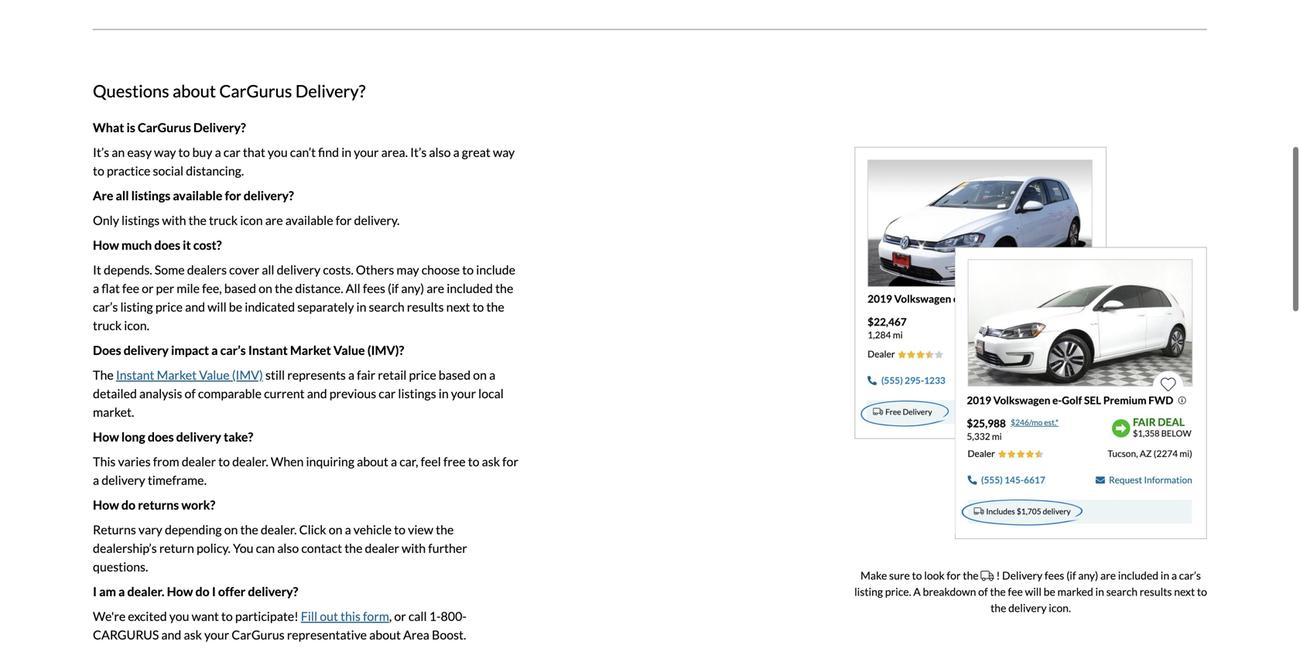 Task type: vqa. For each thing, say whether or not it's contained in the screenshot.
chevron double left IMAGE
no



Task type: describe. For each thing, give the bounding box(es) containing it.
it
[[183, 237, 191, 252]]

what is cargurus delivery?
[[93, 119, 246, 134]]

detailed
[[93, 386, 137, 401]]

icon
[[240, 212, 263, 227]]

0 vertical spatial about
[[173, 80, 216, 100]]

(imv)
[[232, 367, 263, 382]]

for left delivery.
[[336, 212, 352, 227]]

included inside ! delivery fees (if any) are included in a car's listing price. a breakdown of the fee will be marked in search results next to the delivery icon.
[[1119, 569, 1159, 582]]

depending
[[165, 522, 222, 537]]

0 vertical spatial all
[[116, 187, 129, 202]]

distancing.
[[186, 163, 244, 178]]

are inside it depends. some dealers cover all delivery costs. others may choose to include a flat fee or per mile fee, based on the distance. all fees (if any) are included the car's listing price and will be indicated separately in search results next to the truck icon.
[[427, 280, 445, 295]]

all
[[346, 280, 361, 295]]

view
[[408, 522, 434, 537]]

when
[[271, 454, 304, 469]]

work?
[[181, 497, 215, 512]]

1 vertical spatial do
[[196, 584, 210, 599]]

a inside ! delivery fees (if any) are included in a car's listing price. a breakdown of the fee will be marked in search results next to the delivery icon.
[[1172, 569, 1178, 582]]

1 it's from the left
[[93, 144, 109, 159]]

policy.
[[197, 540, 231, 555]]

listing inside ! delivery fees (if any) are included in a car's listing price. a breakdown of the fee will be marked in search results next to the delivery icon.
[[855, 585, 884, 598]]

how for how much does it cost?
[[93, 237, 119, 252]]

2 it's from the left
[[410, 144, 427, 159]]

about inside , or call 1-800- cargurus and ask your cargurus representative about area boost.
[[369, 627, 401, 642]]

returns
[[93, 522, 136, 537]]

0 vertical spatial with
[[162, 212, 186, 227]]

any) inside it depends. some dealers cover all delivery costs. others may choose to include a flat fee or per mile fee, based on the distance. all fees (if any) are included the car's listing price and will be indicated separately in search results next to the truck icon.
[[401, 280, 424, 295]]

based inside it depends. some dealers cover all delivery costs. others may choose to include a flat fee or per mile fee, based on the distance. all fees (if any) are included the car's listing price and will be indicated separately in search results next to the truck icon.
[[224, 280, 256, 295]]

search inside ! delivery fees (if any) are included in a car's listing price. a breakdown of the fee will be marked in search results next to the delivery icon.
[[1107, 585, 1138, 598]]

delivery inside 'this varies from dealer to dealer. when inquiring about a car, feel free to ask for a delivery timeframe.'
[[102, 472, 145, 487]]

representative
[[287, 627, 367, 642]]

participate!
[[235, 609, 299, 624]]

this
[[341, 609, 361, 624]]

dealer inside returns vary depending on the dealer. click on a vehicle to view the dealership's return policy. you can also contact the dealer with further questions.
[[365, 540, 399, 555]]

fill out this form link
[[301, 609, 389, 624]]

how up want
[[167, 584, 193, 599]]

truck inside it depends. some dealers cover all delivery costs. others may choose to include a flat fee or per mile fee, based on the distance. all fees (if any) are included the car's listing price and will be indicated separately in search results next to the truck icon.
[[93, 317, 122, 332]]

0 horizontal spatial are
[[265, 212, 283, 227]]

1 horizontal spatial market
[[290, 342, 331, 357]]

still
[[266, 367, 285, 382]]

with inside returns vary depending on the dealer. click on a vehicle to view the dealership's return policy. you can also contact the dealer with further questions.
[[402, 540, 426, 555]]

find
[[318, 144, 339, 159]]

vehicle
[[354, 522, 392, 537]]

dealer. for the
[[261, 522, 297, 537]]

0 horizontal spatial you
[[169, 609, 189, 624]]

icon. inside it depends. some dealers cover all delivery costs. others may choose to include a flat fee or per mile fee, based on the distance. all fees (if any) are included the car's listing price and will be indicated separately in search results next to the truck icon.
[[124, 317, 149, 332]]

0 vertical spatial truck
[[209, 212, 238, 227]]

listing inside it depends. some dealers cover all delivery costs. others may choose to include a flat fee or per mile fee, based on the distance. all fees (if any) are included the car's listing price and will be indicated separately in search results next to the truck icon.
[[120, 299, 153, 314]]

results inside ! delivery fees (if any) are included in a car's listing price. a breakdown of the fee will be marked in search results next to the delivery icon.
[[1140, 585, 1173, 598]]

car,
[[400, 454, 419, 469]]

separately
[[298, 299, 354, 314]]

any) inside ! delivery fees (if any) are included in a car's listing price. a breakdown of the fee will be marked in search results next to the delivery icon.
[[1079, 569, 1099, 582]]

analysis
[[139, 386, 182, 401]]

1-
[[430, 609, 441, 624]]

0 vertical spatial instant
[[248, 342, 288, 357]]

be inside it depends. some dealers cover all delivery costs. others may choose to include a flat fee or per mile fee, based on the distance. all fees (if any) are included the car's listing price and will be indicated separately in search results next to the truck icon.
[[229, 299, 242, 314]]

delivery truck icon image
[[981, 570, 995, 581]]

be inside ! delivery fees (if any) are included in a car's listing price. a breakdown of the fee will be marked in search results next to the delivery icon.
[[1044, 585, 1056, 598]]

included inside it depends. some dealers cover all delivery costs. others may choose to include a flat fee or per mile fee, based on the distance. all fees (if any) are included the car's listing price and will be indicated separately in search results next to the truck icon.
[[447, 280, 493, 295]]

car inside still represents a fair retail price based on a detailed analysis of comparable current and previous car listings in your local market.
[[379, 386, 396, 401]]

contact
[[301, 540, 342, 555]]

it
[[93, 262, 101, 277]]

returns vary depending on the dealer. click on a vehicle to view the dealership's return policy. you can also contact the dealer with further questions.
[[93, 522, 467, 574]]

only listings with the truck icon are available for delivery.
[[93, 212, 400, 227]]

return
[[159, 540, 194, 555]]

does for much
[[154, 237, 180, 252]]

on right click
[[329, 522, 343, 537]]

area.
[[381, 144, 408, 159]]

cargurus for about
[[219, 80, 292, 100]]

costs.
[[323, 262, 354, 277]]

make sure to look for the
[[861, 569, 981, 582]]

cost?
[[193, 237, 222, 252]]

impact
[[171, 342, 209, 357]]

a inside it depends. some dealers cover all delivery costs. others may choose to include a flat fee or per mile fee, based on the distance. all fees (if any) are included the car's listing price and will be indicated separately in search results next to the truck icon.
[[93, 280, 99, 295]]

1 vertical spatial market
[[157, 367, 197, 382]]

how do returns work?
[[93, 497, 215, 512]]

call
[[409, 609, 427, 624]]

car's inside ! delivery fees (if any) are included in a car's listing price. a breakdown of the fee will be marked in search results next to the delivery icon.
[[1180, 569, 1202, 582]]

does
[[93, 342, 121, 357]]

marked
[[1058, 585, 1094, 598]]

also inside returns vary depending on the dealer. click on a vehicle to view the dealership's return policy. you can also contact the dealer with further questions.
[[277, 540, 299, 555]]

varies
[[118, 454, 151, 469]]

practice
[[107, 163, 151, 178]]

we're excited you want to participate! fill out this form
[[93, 609, 389, 624]]

free
[[444, 454, 466, 469]]

questions.
[[93, 559, 148, 574]]

1 way from the left
[[154, 144, 176, 159]]

instant market value (imv) link
[[116, 367, 263, 382]]

dealers
[[187, 262, 227, 277]]

buy
[[192, 144, 213, 159]]

retail
[[378, 367, 407, 382]]

all inside it depends. some dealers cover all delivery costs. others may choose to include a flat fee or per mile fee, based on the distance. all fees (if any) are included the car's listing price and will be indicated separately in search results next to the truck icon.
[[262, 262, 275, 277]]

will inside ! delivery fees (if any) are included in a car's listing price. a breakdown of the fee will be marked in search results next to the delivery icon.
[[1026, 585, 1042, 598]]

much
[[122, 237, 152, 252]]

still represents a fair retail price based on a detailed analysis of comparable current and previous car listings in your local market.
[[93, 367, 504, 419]]

the
[[93, 367, 114, 382]]

search inside it depends. some dealers cover all delivery costs. others may choose to include a flat fee or per mile fee, based on the distance. all fees (if any) are included the car's listing price and will be indicated separately in search results next to the truck icon.
[[369, 299, 405, 314]]

questions
[[93, 80, 169, 100]]

form
[[363, 609, 389, 624]]

it depends. some dealers cover all delivery costs. others may choose to include a flat fee or per mile fee, based on the distance. all fees (if any) are included the car's listing price and will be indicated separately in search results next to the truck icon.
[[93, 262, 516, 332]]

long
[[122, 429, 145, 444]]

this varies from dealer to dealer. when inquiring about a car, feel free to ask for a delivery timeframe.
[[93, 454, 519, 487]]

we're
[[93, 609, 126, 624]]

sure
[[890, 569, 910, 582]]

in inside it's an easy way to buy a car that you can't find in your area. it's also a great way to practice social distancing.
[[342, 144, 352, 159]]

take?
[[224, 429, 253, 444]]

some
[[155, 262, 185, 277]]

want
[[192, 609, 219, 624]]

are
[[93, 187, 113, 202]]

0 vertical spatial listings
[[131, 187, 171, 202]]

i am a dealer. how do i offer delivery?
[[93, 584, 298, 599]]

previous
[[330, 386, 376, 401]]

offer
[[218, 584, 246, 599]]

or inside , or call 1-800- cargurus and ask your cargurus representative about area boost.
[[394, 609, 406, 624]]

2 vertical spatial dealer.
[[127, 584, 165, 599]]

price.
[[886, 585, 912, 598]]

your inside it's an easy way to buy a car that you can't find in your area. it's also a great way to practice social distancing.
[[354, 144, 379, 159]]

results inside it depends. some dealers cover all delivery costs. others may choose to include a flat fee or per mile fee, based on the distance. all fees (if any) are included the car's listing price and will be indicated separately in search results next to the truck icon.
[[407, 299, 444, 314]]

distance.
[[295, 280, 343, 295]]

feel
[[421, 454, 441, 469]]

dealer. for to
[[232, 454, 269, 469]]

an
[[112, 144, 125, 159]]

local
[[479, 386, 504, 401]]

on inside it depends. some dealers cover all delivery costs. others may choose to include a flat fee or per mile fee, based on the distance. all fees (if any) are included the car's listing price and will be indicated separately in search results next to the truck icon.
[[259, 280, 273, 295]]

(if inside it depends. some dealers cover all delivery costs. others may choose to include a flat fee or per mile fee, based on the distance. all fees (if any) are included the car's listing price and will be indicated separately in search results next to the truck icon.
[[388, 280, 399, 295]]

fee inside it depends. some dealers cover all delivery costs. others may choose to include a flat fee or per mile fee, based on the distance. all fees (if any) are included the car's listing price and will be indicated separately in search results next to the truck icon.
[[122, 280, 139, 295]]

depends.
[[104, 262, 152, 277]]

inquiring
[[306, 454, 355, 469]]

delivery inside ! delivery fees (if any) are included in a car's listing price. a breakdown of the fee will be marked in search results next to the delivery icon.
[[1009, 601, 1047, 614]]

cargurus
[[93, 627, 159, 642]]

delivery.
[[354, 212, 400, 227]]

look
[[925, 569, 945, 582]]

0 horizontal spatial do
[[122, 497, 136, 512]]

to inside returns vary depending on the dealer. click on a vehicle to view the dealership's return policy. you can also contact the dealer with further questions.
[[394, 522, 406, 537]]

in inside still represents a fair retail price based on a detailed analysis of comparable current and previous car listings in your local market.
[[439, 386, 449, 401]]

does for long
[[148, 429, 174, 444]]

dealer inside 'this varies from dealer to dealer. when inquiring about a car, feel free to ask for a delivery timeframe.'
[[182, 454, 216, 469]]



Task type: locate. For each thing, give the bounding box(es) containing it.
search right marked
[[1107, 585, 1138, 598]]

dealer. inside 'this varies from dealer to dealer. when inquiring about a car, feel free to ask for a delivery timeframe.'
[[232, 454, 269, 469]]

how for how long does delivery take?
[[93, 429, 119, 444]]

boost.
[[432, 627, 466, 642]]

how down only
[[93, 237, 119, 252]]

1 vertical spatial fee
[[1008, 585, 1023, 598]]

delivery down varies at bottom
[[102, 472, 145, 487]]

1 horizontal spatial fee
[[1008, 585, 1023, 598]]

your left area.
[[354, 144, 379, 159]]

1 vertical spatial fees
[[1045, 569, 1065, 582]]

0 vertical spatial are
[[265, 212, 283, 227]]

1 vertical spatial car's
[[220, 342, 246, 357]]

cover
[[229, 262, 260, 277]]

delivery? for what is cargurus delivery?
[[194, 119, 246, 134]]

of inside still represents a fair retail price based on a detailed analysis of comparable current and previous car listings in your local market.
[[185, 386, 196, 401]]

icon. down marked
[[1049, 601, 1072, 614]]

0 vertical spatial be
[[229, 299, 242, 314]]

cargurus down participate!
[[232, 627, 285, 642]]

of down delivery truck icon at the right
[[979, 585, 989, 598]]

1 vertical spatial icon.
[[1049, 601, 1072, 614]]

1 horizontal spatial dealer
[[365, 540, 399, 555]]

your left local on the bottom left
[[451, 386, 476, 401]]

0 vertical spatial dealer
[[182, 454, 216, 469]]

what
[[93, 119, 124, 134]]

value up comparable
[[199, 367, 230, 382]]

of inside ! delivery fees (if any) are included in a car's listing price. a breakdown of the fee will be marked in search results next to the delivery icon.
[[979, 585, 989, 598]]

on inside still represents a fair retail price based on a detailed analysis of comparable current and previous car listings in your local market.
[[473, 367, 487, 382]]

listings down retail
[[398, 386, 436, 401]]

comparable
[[198, 386, 262, 401]]

0 vertical spatial value
[[334, 342, 365, 357]]

social
[[153, 163, 184, 178]]

excited
[[128, 609, 167, 624]]

market.
[[93, 404, 134, 419]]

do up want
[[196, 584, 210, 599]]

1 horizontal spatial you
[[268, 144, 288, 159]]

fee down depends. on the top left of page
[[122, 280, 139, 295]]

breakdown
[[923, 585, 977, 598]]

am
[[99, 584, 116, 599]]

for inside 'this varies from dealer to dealer. when inquiring about a car, feel free to ask for a delivery timeframe.'
[[503, 454, 519, 469]]

0 horizontal spatial results
[[407, 299, 444, 314]]

1 horizontal spatial of
[[979, 585, 989, 598]]

0 vertical spatial based
[[224, 280, 256, 295]]

1 vertical spatial truck
[[93, 317, 122, 332]]

1 horizontal spatial car's
[[220, 342, 246, 357]]

fill
[[301, 609, 318, 624]]

truck left icon
[[209, 212, 238, 227]]

1 vertical spatial about
[[357, 454, 389, 469]]

1 horizontal spatial listing
[[855, 585, 884, 598]]

truck up does in the left bottom of the page
[[93, 317, 122, 332]]

way right great
[[493, 144, 515, 159]]

any) down may
[[401, 280, 424, 295]]

instant up 'still'
[[248, 342, 288, 357]]

based down cover
[[224, 280, 256, 295]]

0 vertical spatial will
[[208, 299, 227, 314]]

delivery? for questions about cargurus delivery?
[[296, 80, 366, 100]]

car's
[[93, 299, 118, 314], [220, 342, 246, 357], [1180, 569, 1202, 582]]

1 horizontal spatial included
[[1119, 569, 1159, 582]]

or
[[142, 280, 154, 295], [394, 609, 406, 624]]

or right ,
[[394, 609, 406, 624]]

0 horizontal spatial with
[[162, 212, 186, 227]]

dealer. up excited
[[127, 584, 165, 599]]

cargurus
[[219, 80, 292, 100], [138, 119, 191, 134], [232, 627, 285, 642]]

1 horizontal spatial be
[[1044, 585, 1056, 598]]

2 horizontal spatial car's
[[1180, 569, 1202, 582]]

for up only listings with the truck icon are available for delivery.
[[225, 187, 241, 202]]

0 horizontal spatial search
[[369, 299, 405, 314]]

that
[[243, 144, 265, 159]]

cargurus inside , or call 1-800- cargurus and ask your cargurus representative about area boost.
[[232, 627, 285, 642]]

1 vertical spatial available
[[286, 212, 333, 227]]

0 vertical spatial delivery?
[[244, 187, 294, 202]]

0 horizontal spatial instant
[[116, 367, 154, 382]]

how long does delivery take?
[[93, 429, 253, 444]]

on up indicated
[[259, 280, 273, 295]]

car
[[224, 144, 241, 159], [379, 386, 396, 401]]

also inside it's an easy way to buy a car that you can't find in your area. it's also a great way to practice social distancing.
[[429, 144, 451, 159]]

or left 'per'
[[142, 280, 154, 295]]

cargurus for is
[[138, 119, 191, 134]]

fees inside it depends. some dealers cover all delivery costs. others may choose to include a flat fee or per mile fee, based on the distance. all fees (if any) are included the car's listing price and will be indicated separately in search results next to the truck icon.
[[363, 280, 386, 295]]

the instant market value (imv)
[[93, 367, 263, 382]]

are inside ! delivery fees (if any) are included in a car's listing price. a breakdown of the fee will be marked in search results next to the delivery icon.
[[1101, 569, 1117, 582]]

available down the "distancing." at left top
[[173, 187, 223, 202]]

mile
[[177, 280, 200, 295]]

1 vertical spatial does
[[148, 429, 174, 444]]

available up costs.
[[286, 212, 333, 227]]

of
[[185, 386, 196, 401], [979, 585, 989, 598]]

dealer. up can
[[261, 522, 297, 537]]

i
[[93, 584, 97, 599], [212, 584, 216, 599]]

fee,
[[202, 280, 222, 295]]

further
[[428, 540, 467, 555]]

are
[[265, 212, 283, 227], [427, 280, 445, 295], [1101, 569, 1117, 582]]

will down delivery on the right bottom
[[1026, 585, 1042, 598]]

will inside it depends. some dealers cover all delivery costs. others may choose to include a flat fee or per mile fee, based on the distance. all fees (if any) are included the car's listing price and will be indicated separately in search results next to the truck icon.
[[208, 299, 227, 314]]

car's inside it depends. some dealers cover all delivery costs. others may choose to include a flat fee or per mile fee, based on the distance. all fees (if any) are included the car's listing price and will be indicated separately in search results next to the truck icon.
[[93, 299, 118, 314]]

800-
[[441, 609, 467, 624]]

indicated
[[245, 299, 295, 314]]

0 vertical spatial (if
[[388, 280, 399, 295]]

current
[[264, 386, 305, 401]]

0 horizontal spatial available
[[173, 187, 223, 202]]

on up you
[[224, 522, 238, 537]]

about
[[173, 80, 216, 100], [357, 454, 389, 469], [369, 627, 401, 642]]

0 vertical spatial market
[[290, 342, 331, 357]]

all right cover
[[262, 262, 275, 277]]

ask
[[482, 454, 500, 469], [184, 627, 202, 642]]

1 horizontal spatial next
[[1175, 585, 1196, 598]]

0 vertical spatial next
[[447, 299, 470, 314]]

1 vertical spatial cargurus
[[138, 119, 191, 134]]

0 vertical spatial available
[[173, 187, 223, 202]]

search down others
[[369, 299, 405, 314]]

1 horizontal spatial or
[[394, 609, 406, 624]]

0 horizontal spatial i
[[93, 584, 97, 599]]

price down 'per'
[[155, 299, 183, 314]]

delivery right does in the left bottom of the page
[[124, 342, 169, 357]]

based
[[224, 280, 256, 295], [439, 367, 471, 382]]

1 horizontal spatial delivery?
[[296, 80, 366, 100]]

(if
[[388, 280, 399, 295], [1067, 569, 1077, 582]]

1 vertical spatial are
[[427, 280, 445, 295]]

1 vertical spatial value
[[199, 367, 230, 382]]

0 vertical spatial any)
[[401, 280, 424, 295]]

or inside it depends. some dealers cover all delivery costs. others may choose to include a flat fee or per mile fee, based on the distance. all fees (if any) are included the car's listing price and will be indicated separately in search results next to the truck icon.
[[142, 280, 154, 295]]

1 vertical spatial results
[[1140, 585, 1173, 598]]

0 vertical spatial ask
[[482, 454, 500, 469]]

easy
[[127, 144, 152, 159]]

delivery left 'take?'
[[176, 429, 221, 444]]

0 vertical spatial fee
[[122, 280, 139, 295]]

0 horizontal spatial based
[[224, 280, 256, 295]]

0 horizontal spatial way
[[154, 144, 176, 159]]

it's left an
[[93, 144, 109, 159]]

dealership's
[[93, 540, 157, 555]]

0 vertical spatial do
[[122, 497, 136, 512]]

based right retail
[[439, 367, 471, 382]]

0 horizontal spatial any)
[[401, 280, 424, 295]]

truck
[[209, 212, 238, 227], [93, 317, 122, 332]]

dealer down vehicle on the left of page
[[365, 540, 399, 555]]

also left great
[[429, 144, 451, 159]]

1 horizontal spatial available
[[286, 212, 333, 227]]

instant up detailed
[[116, 367, 154, 382]]

0 horizontal spatial car's
[[93, 299, 118, 314]]

1 horizontal spatial with
[[402, 540, 426, 555]]

2 i from the left
[[212, 584, 216, 599]]

1 vertical spatial delivery?
[[194, 119, 246, 134]]

you right that
[[268, 144, 288, 159]]

your inside still represents a fair retail price based on a detailed analysis of comparable current and previous car listings in your local market.
[[451, 386, 476, 401]]

to
[[178, 144, 190, 159], [93, 163, 104, 178], [462, 262, 474, 277], [473, 299, 484, 314], [218, 454, 230, 469], [468, 454, 480, 469], [394, 522, 406, 537], [913, 569, 923, 582], [1198, 585, 1208, 598], [221, 609, 233, 624]]

0 vertical spatial and
[[185, 299, 205, 314]]

does
[[154, 237, 180, 252], [148, 429, 174, 444]]

about up what is cargurus delivery?
[[173, 80, 216, 100]]

delivery down delivery on the right bottom
[[1009, 601, 1047, 614]]

0 vertical spatial dealer.
[[232, 454, 269, 469]]

value up fair
[[334, 342, 365, 357]]

with up it
[[162, 212, 186, 227]]

with down view
[[402, 540, 426, 555]]

cargurus right is
[[138, 119, 191, 134]]

0 horizontal spatial be
[[229, 299, 242, 314]]

you left want
[[169, 609, 189, 624]]

for right the free
[[503, 454, 519, 469]]

be
[[229, 299, 242, 314], [1044, 585, 1056, 598]]

only
[[93, 212, 119, 227]]

and down excited
[[161, 627, 181, 642]]

listings
[[131, 187, 171, 202], [122, 212, 160, 227], [398, 386, 436, 401]]

1 horizontal spatial any)
[[1079, 569, 1099, 582]]

cargurus up that
[[219, 80, 292, 100]]

delivery
[[1003, 569, 1043, 582]]

your down want
[[204, 627, 229, 642]]

fees down others
[[363, 280, 386, 295]]

about inside 'this varies from dealer to dealer. when inquiring about a car, feel free to ask for a delivery timeframe.'
[[357, 454, 389, 469]]

how for how do returns work?
[[93, 497, 119, 512]]

this
[[93, 454, 116, 469]]

dealer up timeframe. in the left bottom of the page
[[182, 454, 216, 469]]

0 vertical spatial your
[[354, 144, 379, 159]]

0 vertical spatial of
[[185, 386, 196, 401]]

i left am
[[93, 584, 97, 599]]

all right the are
[[116, 187, 129, 202]]

listings up "much"
[[122, 212, 160, 227]]

0 horizontal spatial included
[[447, 280, 493, 295]]

ask right the free
[[482, 454, 500, 469]]

car down retail
[[379, 386, 396, 401]]

it's right area.
[[410, 144, 427, 159]]

1 horizontal spatial car
[[379, 386, 396, 401]]

about down ,
[[369, 627, 401, 642]]

make
[[861, 569, 888, 582]]

for up 'breakdown'
[[947, 569, 961, 582]]

0 vertical spatial fees
[[363, 280, 386, 295]]

and inside it depends. some dealers cover all delivery costs. others may choose to include a flat fee or per mile fee, based on the distance. all fees (if any) are included the car's listing price and will be indicated separately in search results next to the truck icon.
[[185, 299, 205, 314]]

timeframe.
[[148, 472, 207, 487]]

price inside still represents a fair retail price based on a detailed analysis of comparable current and previous car listings in your local market.
[[409, 367, 437, 382]]

how
[[93, 237, 119, 252], [93, 429, 119, 444], [93, 497, 119, 512], [167, 584, 193, 599]]

to inside ! delivery fees (if any) are included in a car's listing price. a breakdown of the fee will be marked in search results next to the delivery icon.
[[1198, 585, 1208, 598]]

how up this
[[93, 429, 119, 444]]

way
[[154, 144, 176, 159], [493, 144, 515, 159]]

1 vertical spatial dealer.
[[261, 522, 297, 537]]

and inside , or call 1-800- cargurus and ask your cargurus representative about area boost.
[[161, 627, 181, 642]]

listings down social
[[131, 187, 171, 202]]

1 horizontal spatial will
[[1026, 585, 1042, 598]]

1 i from the left
[[93, 584, 97, 599]]

also right can
[[277, 540, 299, 555]]

icon. down depends. on the top left of page
[[124, 317, 149, 332]]

(if down may
[[388, 280, 399, 295]]

0 horizontal spatial all
[[116, 187, 129, 202]]

1 vertical spatial of
[[979, 585, 989, 598]]

0 horizontal spatial next
[[447, 299, 470, 314]]

1 vertical spatial listings
[[122, 212, 160, 227]]

listing down depends. on the top left of page
[[120, 299, 153, 314]]

1 horizontal spatial value
[[334, 342, 365, 357]]

0 vertical spatial listing
[[120, 299, 153, 314]]

delivery? up find
[[296, 80, 366, 100]]

how much does it cost?
[[93, 237, 222, 252]]

can
[[256, 540, 275, 555]]

of down instant market value (imv) "link" in the bottom of the page
[[185, 386, 196, 401]]

0 vertical spatial car's
[[93, 299, 118, 314]]

per
[[156, 280, 174, 295]]

1 vertical spatial all
[[262, 262, 275, 277]]

1 horizontal spatial results
[[1140, 585, 1173, 598]]

click
[[299, 522, 326, 537]]

with
[[162, 212, 186, 227], [402, 540, 426, 555]]

1 vertical spatial next
[[1175, 585, 1196, 598]]

from
[[153, 454, 179, 469]]

0 vertical spatial car
[[224, 144, 241, 159]]

0 vertical spatial you
[[268, 144, 288, 159]]

(if inside ! delivery fees (if any) are included in a car's listing price. a breakdown of the fee will be marked in search results next to the delivery icon.
[[1067, 569, 1077, 582]]

be left marked
[[1044, 585, 1056, 598]]

delivery inside it depends. some dealers cover all delivery costs. others may choose to include a flat fee or per mile fee, based on the distance. all fees (if any) are included the car's listing price and will be indicated separately in search results next to the truck icon.
[[277, 262, 321, 277]]

does delivery impact a car's instant market value (imv)?
[[93, 342, 404, 357]]

0 vertical spatial search
[[369, 299, 405, 314]]

delivery? up icon
[[244, 187, 294, 202]]

listings inside still represents a fair retail price based on a detailed analysis of comparable current and previous car listings in your local market.
[[398, 386, 436, 401]]

1 horizontal spatial are
[[427, 280, 445, 295]]

delivery? up buy
[[194, 119, 246, 134]]

1 horizontal spatial truck
[[209, 212, 238, 227]]

2 horizontal spatial your
[[451, 386, 476, 401]]

a
[[215, 144, 221, 159], [453, 144, 460, 159], [93, 280, 99, 295], [212, 342, 218, 357], [348, 367, 355, 382], [489, 367, 496, 382], [391, 454, 397, 469], [93, 472, 99, 487], [345, 522, 351, 537], [1172, 569, 1178, 582], [119, 584, 125, 599]]

1 horizontal spatial also
[[429, 144, 451, 159]]

and down mile
[[185, 299, 205, 314]]

does up from
[[148, 429, 174, 444]]

way up social
[[154, 144, 176, 159]]

include
[[476, 262, 516, 277]]

car left that
[[224, 144, 241, 159]]

a inside returns vary depending on the dealer. click on a vehicle to view the dealership's return policy. you can also contact the dealer with further questions.
[[345, 522, 351, 537]]

dealer. inside returns vary depending on the dealer. click on a vehicle to view the dealership's return policy. you can also contact the dealer with further questions.
[[261, 522, 297, 537]]

delivery? up participate!
[[248, 584, 298, 599]]

icon. inside ! delivery fees (if any) are included in a car's listing price. a breakdown of the fee will be marked in search results next to the delivery icon.
[[1049, 601, 1072, 614]]

on up local on the bottom left
[[473, 367, 487, 382]]

0 horizontal spatial truck
[[93, 317, 122, 332]]

0 vertical spatial price
[[155, 299, 183, 314]]

1 vertical spatial search
[[1107, 585, 1138, 598]]

0 horizontal spatial fees
[[363, 280, 386, 295]]

0 horizontal spatial will
[[208, 299, 227, 314]]

1 vertical spatial price
[[409, 367, 437, 382]]

market up represents
[[290, 342, 331, 357]]

your
[[354, 144, 379, 159], [451, 386, 476, 401], [204, 627, 229, 642]]

about left car,
[[357, 454, 389, 469]]

next inside ! delivery fees (if any) are included in a car's listing price. a breakdown of the fee will be marked in search results next to the delivery icon.
[[1175, 585, 1196, 598]]

1 vertical spatial dealer
[[365, 540, 399, 555]]

does left it
[[154, 237, 180, 252]]

be left indicated
[[229, 299, 242, 314]]

instant
[[248, 342, 288, 357], [116, 367, 154, 382]]

do up returns
[[122, 497, 136, 512]]

and down represents
[[307, 386, 327, 401]]

0 vertical spatial cargurus
[[219, 80, 292, 100]]

ask down want
[[184, 627, 202, 642]]

will
[[208, 299, 227, 314], [1026, 585, 1042, 598]]

how up returns
[[93, 497, 119, 512]]

1 horizontal spatial price
[[409, 367, 437, 382]]

1 vertical spatial delivery?
[[248, 584, 298, 599]]

next inside it depends. some dealers cover all delivery costs. others may choose to include a flat fee or per mile fee, based on the distance. all fees (if any) are included the car's listing price and will be indicated separately in search results next to the truck icon.
[[447, 299, 470, 314]]

your inside , or call 1-800- cargurus and ask your cargurus representative about area boost.
[[204, 627, 229, 642]]

in inside it depends. some dealers cover all delivery costs. others may choose to include a flat fee or per mile fee, based on the distance. all fees (if any) are included the car's listing price and will be indicated separately in search results next to the truck icon.
[[357, 299, 367, 314]]

dealer.
[[232, 454, 269, 469], [261, 522, 297, 537], [127, 584, 165, 599]]

example car for sale listing with delivery truck icon. image
[[855, 146, 1208, 539]]

0 horizontal spatial dealer
[[182, 454, 216, 469]]

2 way from the left
[[493, 144, 515, 159]]

ask inside 'this varies from dealer to dealer. when inquiring about a car, feel free to ask for a delivery timeframe.'
[[482, 454, 500, 469]]

based inside still represents a fair retail price based on a detailed analysis of comparable current and previous car listings in your local market.
[[439, 367, 471, 382]]

fees inside ! delivery fees (if any) are included in a car's listing price. a breakdown of the fee will be marked in search results next to the delivery icon.
[[1045, 569, 1065, 582]]

(imv)?
[[368, 342, 404, 357]]

car inside it's an easy way to buy a car that you can't find in your area. it's also a great way to practice social distancing.
[[224, 144, 241, 159]]

and inside still represents a fair retail price based on a detailed analysis of comparable current and previous car listings in your local market.
[[307, 386, 327, 401]]

dealer
[[182, 454, 216, 469], [365, 540, 399, 555]]

, or call 1-800- cargurus and ask your cargurus representative about area boost.
[[93, 609, 467, 642]]

next
[[447, 299, 470, 314], [1175, 585, 1196, 598]]

choose
[[422, 262, 460, 277]]

(if up marked
[[1067, 569, 1077, 582]]

price
[[155, 299, 183, 314], [409, 367, 437, 382]]

dealer. down 'take?'
[[232, 454, 269, 469]]

flat
[[102, 280, 120, 295]]

1 horizontal spatial search
[[1107, 585, 1138, 598]]

any) up marked
[[1079, 569, 1099, 582]]

delivery up the distance.
[[277, 262, 321, 277]]

price right retail
[[409, 367, 437, 382]]

i left offer
[[212, 584, 216, 599]]

fee
[[122, 280, 139, 295], [1008, 585, 1023, 598]]

fees up marked
[[1045, 569, 1065, 582]]

listing down make
[[855, 585, 884, 598]]

1 horizontal spatial icon.
[[1049, 601, 1072, 614]]

1 vertical spatial listing
[[855, 585, 884, 598]]

ask inside , or call 1-800- cargurus and ask your cargurus representative about area boost.
[[184, 627, 202, 642]]

market up analysis
[[157, 367, 197, 382]]

great
[[462, 144, 491, 159]]

fee inside ! delivery fees (if any) are included in a car's listing price. a breakdown of the fee will be marked in search results next to the delivery icon.
[[1008, 585, 1023, 598]]

will down fee, at top
[[208, 299, 227, 314]]

fee down delivery on the right bottom
[[1008, 585, 1023, 598]]

you inside it's an easy way to buy a car that you can't find in your area. it's also a great way to practice social distancing.
[[268, 144, 288, 159]]

delivery?
[[244, 187, 294, 202], [248, 584, 298, 599]]

price inside it depends. some dealers cover all delivery costs. others may choose to include a flat fee or per mile fee, based on the distance. all fees (if any) are included the car's listing price and will be indicated separately in search results next to the truck icon.
[[155, 299, 183, 314]]

0 horizontal spatial fee
[[122, 280, 139, 295]]



